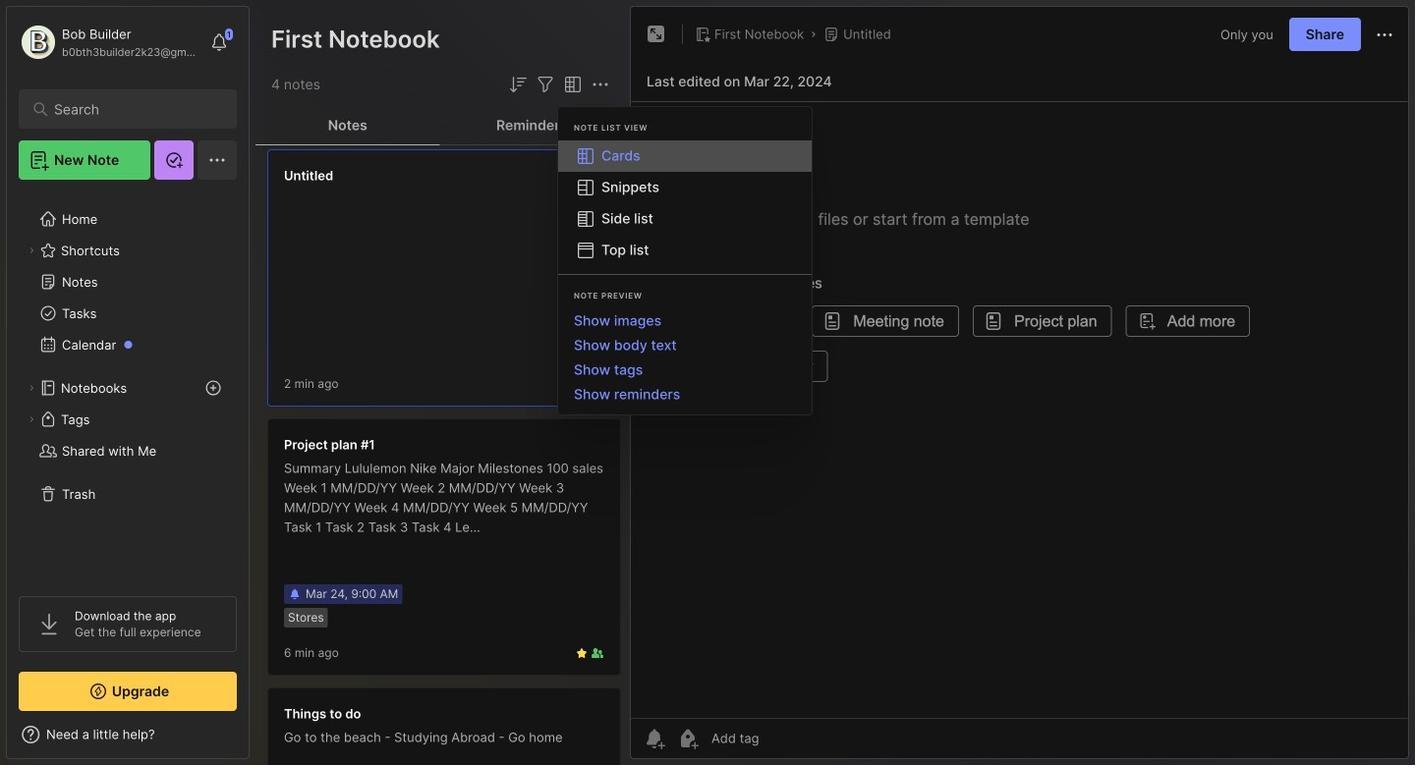 Task type: describe. For each thing, give the bounding box(es) containing it.
Note Editor text field
[[631, 101, 1409, 719]]

Sort options field
[[506, 73, 530, 96]]

expand tags image
[[26, 414, 37, 426]]

note window element
[[630, 6, 1410, 765]]

0 vertical spatial more actions field
[[1374, 22, 1397, 47]]

View options field
[[557, 73, 585, 96]]

WHAT'S NEW field
[[7, 720, 249, 751]]

more actions image
[[589, 73, 613, 96]]

add a reminder image
[[643, 728, 667, 751]]

Account field
[[19, 23, 201, 62]]

none search field inside main element
[[54, 97, 211, 121]]



Task type: locate. For each thing, give the bounding box(es) containing it.
More actions field
[[1374, 22, 1397, 47], [589, 73, 613, 96]]

Search text field
[[54, 100, 211, 119]]

0 vertical spatial dropdown list menu
[[558, 141, 812, 266]]

Add filters field
[[534, 73, 557, 96]]

click to collapse image
[[248, 730, 263, 753]]

more actions image
[[1374, 23, 1397, 47]]

expand notebooks image
[[26, 382, 37, 394]]

None search field
[[54, 97, 211, 121]]

1 horizontal spatial more actions field
[[1374, 22, 1397, 47]]

Add tag field
[[710, 731, 857, 748]]

main element
[[0, 0, 256, 766]]

expand note image
[[645, 23, 669, 46]]

dropdown list menu
[[558, 141, 812, 266], [558, 309, 812, 407]]

0 horizontal spatial more actions field
[[589, 73, 613, 96]]

1 dropdown list menu from the top
[[558, 141, 812, 266]]

menu item
[[558, 141, 812, 172]]

tree inside main element
[[7, 192, 249, 579]]

add tag image
[[676, 728, 700, 751]]

2 dropdown list menu from the top
[[558, 309, 812, 407]]

1 vertical spatial dropdown list menu
[[558, 309, 812, 407]]

tree
[[7, 192, 249, 579]]

1 vertical spatial more actions field
[[589, 73, 613, 96]]

tab list
[[256, 106, 624, 146]]

add filters image
[[534, 73, 557, 96]]



Task type: vqa. For each thing, say whether or not it's contained in the screenshot.
top more actions field
yes



